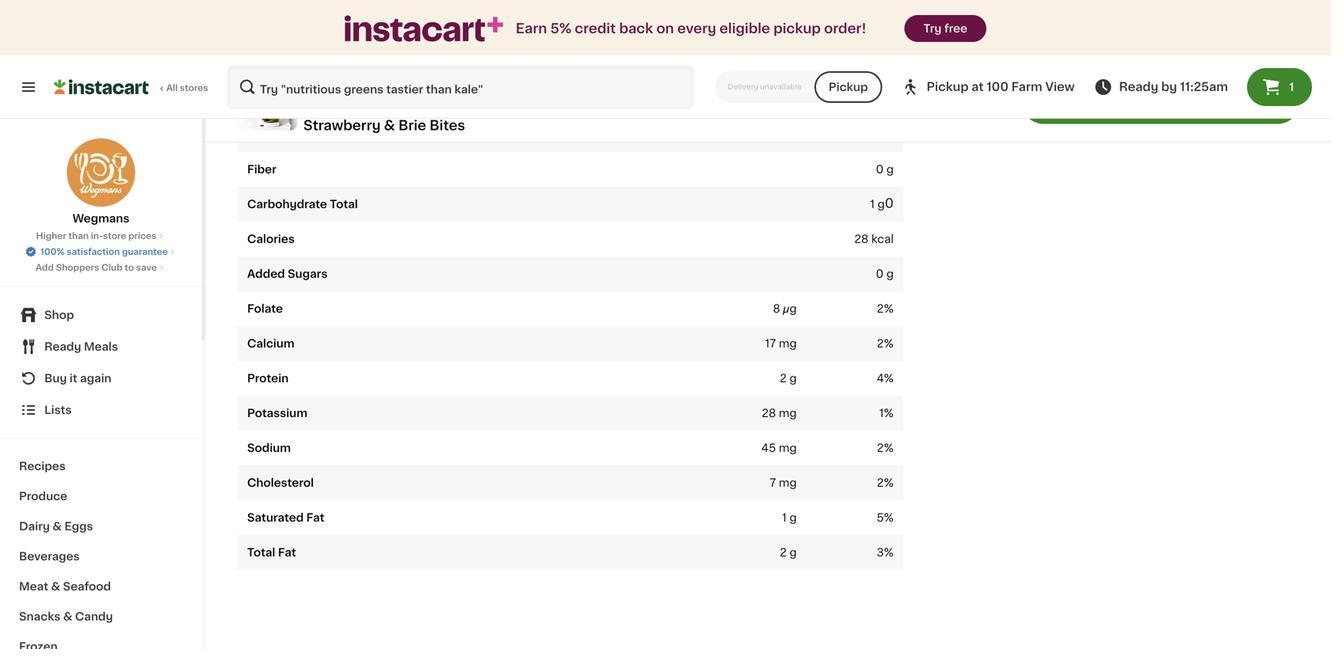 Task type: locate. For each thing, give the bounding box(es) containing it.
save
[[136, 264, 157, 272]]

2 g for 4 %
[[780, 373, 797, 385]]

0 g down kcal
[[876, 269, 894, 280]]

1 vertical spatial sugars
[[288, 269, 328, 280]]

g up "1 g 0"
[[887, 164, 894, 175]]

1 vertical spatial fat
[[306, 513, 325, 524]]

added sugars
[[247, 269, 328, 280]]

all stores link
[[54, 65, 209, 109]]

4 2 % from the top
[[877, 478, 894, 489]]

& for dairy
[[53, 521, 62, 533]]

11:25am
[[1180, 81, 1228, 93]]

shoppers
[[56, 264, 99, 272]]

1 mg from the top
[[779, 339, 797, 350]]

0 g for added sugars
[[876, 269, 894, 280]]

pickup down order!
[[829, 82, 868, 93]]

2 % from the top
[[884, 339, 894, 350]]

saturated down "total sugars"
[[283, 129, 339, 140]]

0 vertical spatial total
[[247, 94, 275, 106]]

total up mono
[[247, 94, 275, 106]]

1 horizontal spatial to
[[1202, 96, 1217, 109]]

4 % from the top
[[884, 408, 894, 419]]

1 horizontal spatial pickup
[[927, 81, 969, 93]]

2 vertical spatial fat
[[278, 548, 296, 559]]

1 horizontal spatial ready
[[1119, 81, 1159, 93]]

dairy
[[19, 521, 50, 533]]

1 horizontal spatial of
[[621, 0, 633, 5]]

total down saturated fat
[[247, 548, 275, 559]]

2 vertical spatial 0
[[876, 269, 884, 280]]

shop
[[44, 310, 74, 321]]

5 % from the top
[[884, 443, 894, 454]]

0
[[876, 164, 884, 175], [885, 198, 894, 210], [876, 269, 884, 280]]

0 vertical spatial add
[[1073, 96, 1101, 109]]

ready meals button
[[10, 331, 193, 363]]

g down kcal
[[887, 269, 894, 280]]

0 down kcal
[[876, 269, 884, 280]]

2 down the 1 %
[[877, 443, 884, 454]]

mg right 17
[[779, 339, 797, 350]]

wegmans
[[73, 213, 130, 224]]

28 for 28 mg
[[762, 408, 776, 419]]

to left save
[[125, 264, 134, 272]]

Search field
[[228, 67, 693, 108]]

& left candy on the left
[[63, 612, 72, 623]]

0 g for fiber
[[876, 164, 894, 175]]

0 vertical spatial 0 g
[[876, 164, 894, 175]]

try free
[[924, 23, 968, 34]]

guarantee
[[122, 248, 168, 256]]

1 g
[[782, 513, 797, 524]]

28 mg
[[762, 408, 797, 419]]

buy
[[44, 373, 67, 384]]

2 up the '4 %'
[[877, 339, 884, 350]]

1 vertical spatial 2 g
[[780, 548, 797, 559]]

g down 7 mg
[[790, 513, 797, 524]]

& left eggs
[[53, 521, 62, 533]]

% for cholesterol
[[884, 478, 894, 489]]

farm
[[1012, 81, 1043, 93]]

2 % for 45 mg
[[877, 443, 894, 454]]

glaze
[[397, 10, 427, 21]]

sodium
[[247, 443, 291, 454]]

saturated up the total fat
[[247, 513, 304, 524]]

1 2 g from the top
[[780, 373, 797, 385]]

3 2 % from the top
[[877, 443, 894, 454]]

store
[[103, 232, 126, 241]]

pickup
[[927, 81, 969, 93], [829, 82, 868, 93]]

2 % for 8 µg
[[877, 304, 894, 315]]

2 vertical spatial total
[[247, 548, 275, 559]]

1 vertical spatial add
[[36, 264, 54, 272]]

28 left kcal
[[855, 234, 869, 245]]

0 vertical spatial sugars
[[278, 94, 318, 106]]

3 %
[[877, 548, 894, 559]]

buy it again link
[[10, 363, 193, 395]]

100% satisfaction guarantee button
[[25, 243, 177, 258]]

basil
[[394, 0, 420, 5]]

before
[[453, 10, 489, 21]]

0 vertical spatial ready
[[1119, 81, 1159, 93]]

snacks
[[19, 612, 60, 623]]

again
[[80, 373, 111, 384]]

5 %
[[877, 513, 894, 524]]

g for total fat
[[790, 548, 797, 559]]

2 mg from the top
[[779, 408, 797, 419]]

sugars
[[278, 94, 318, 106], [288, 269, 328, 280]]

4 %
[[877, 373, 894, 385]]

protein
[[247, 373, 289, 385]]

2 2 g from the top
[[780, 548, 797, 559]]

all stores
[[166, 84, 208, 92]]

mg up 45 mg
[[779, 408, 797, 419]]

4 left the 'ingredients'
[[1105, 96, 1114, 109]]

& inside 'link'
[[53, 521, 62, 533]]

higher
[[36, 232, 66, 241]]

2 g down 17 mg
[[780, 373, 797, 385]]

6 % from the top
[[884, 478, 894, 489]]

sugars right added
[[288, 269, 328, 280]]

to inside add 4 ingredients to cart "button"
[[1202, 96, 1217, 109]]

1 vertical spatial 4
[[877, 373, 884, 385]]

try
[[924, 23, 942, 34]]

add
[[1073, 96, 1101, 109], [36, 264, 54, 272]]

0 up "1 g 0"
[[876, 164, 884, 175]]

0 vertical spatial 4
[[1105, 96, 1114, 109]]

order!
[[824, 22, 867, 35]]

add for add 4 ingredients to cart
[[1073, 96, 1101, 109]]

snacks & candy link
[[10, 602, 193, 632]]

g for saturated fat
[[790, 513, 797, 524]]

thread
[[277, 0, 316, 5]]

every
[[677, 22, 716, 35]]

1 2 % from the top
[[877, 304, 894, 315]]

0 vertical spatial saturated
[[283, 129, 339, 140]]

1 horizontal spatial 4
[[1105, 96, 1114, 109]]

1 of from the left
[[504, 0, 516, 5]]

of up 'serving.'
[[504, 0, 516, 5]]

2 % for 7 mg
[[877, 478, 894, 489]]

add down view
[[1073, 96, 1101, 109]]

7 % from the top
[[884, 513, 894, 524]]

None search field
[[227, 65, 695, 109]]

100
[[987, 81, 1009, 93]]

2 up 5
[[877, 478, 884, 489]]

1 % from the top
[[884, 304, 894, 315]]

& left brie
[[384, 119, 395, 132]]

0 horizontal spatial of
[[504, 0, 516, 5]]

ready down shop
[[44, 342, 81, 353]]

2 g for 3 %
[[780, 548, 797, 559]]

2 % for 17 mg
[[877, 339, 894, 350]]

2 down 17 mg
[[780, 373, 787, 385]]

fat left brie
[[342, 129, 360, 140]]

1 vertical spatial 28
[[762, 408, 776, 419]]

sugars for added sugars
[[288, 269, 328, 280]]

at
[[972, 81, 984, 93]]

eligible
[[720, 22, 770, 35]]

satisfaction
[[67, 248, 120, 256]]

2 horizontal spatial fat
[[342, 129, 360, 140]]

strawberry,
[[328, 0, 391, 5]]

3 mg from the top
[[779, 443, 797, 454]]

1 horizontal spatial 28
[[855, 234, 869, 245]]

2 of from the left
[[621, 0, 633, 5]]

1 vertical spatial ready
[[44, 342, 81, 353]]

1 horizontal spatial fat
[[306, 513, 325, 524]]

0 vertical spatial to
[[1202, 96, 1217, 109]]

2
[[877, 304, 884, 315], [877, 339, 884, 350], [780, 373, 787, 385], [877, 443, 884, 454], [877, 478, 884, 489], [780, 548, 787, 559]]

1 vertical spatial to
[[125, 264, 134, 272]]

% for potassium
[[884, 408, 894, 419]]

0 for added sugars
[[876, 269, 884, 280]]

% for calcium
[[884, 339, 894, 350]]

add shoppers club to save link
[[36, 262, 166, 274]]

0 horizontal spatial to
[[125, 264, 134, 272]]

3
[[877, 548, 884, 559]]

g up kcal
[[878, 199, 885, 210]]

g inside "1 g 0"
[[878, 199, 885, 210]]

leaf
[[423, 0, 444, 5]]

pickup at 100 farm view button
[[901, 65, 1075, 109]]

mg right 7
[[779, 478, 797, 489]]

add inside "button"
[[1073, 96, 1101, 109]]

g
[[887, 164, 894, 175], [878, 199, 885, 210], [887, 269, 894, 280], [790, 373, 797, 385], [790, 513, 797, 524], [790, 548, 797, 559]]

4 up the 1 %
[[877, 373, 884, 385]]

0 up kcal
[[885, 198, 894, 210]]

pickup
[[774, 22, 821, 35]]

2 %
[[877, 304, 894, 315], [877, 339, 894, 350], [877, 443, 894, 454], [877, 478, 894, 489]]

mg for 28 mg
[[779, 408, 797, 419]]

2 g
[[780, 373, 797, 385], [780, 548, 797, 559]]

total right carbohydrate on the top of the page
[[330, 199, 358, 210]]

0 g up "1 g 0"
[[876, 164, 894, 175]]

cart
[[1220, 96, 1249, 109]]

12
[[635, 0, 647, 5]]

ready for ready meals
[[44, 342, 81, 353]]

to for ingredients
[[1202, 96, 1217, 109]]

0 for fiber
[[876, 164, 884, 175]]

1 0 g from the top
[[876, 164, 894, 175]]

pickup for pickup at 100 farm view
[[927, 81, 969, 93]]

strawberry & brie bites
[[304, 119, 465, 132]]

of
[[504, 0, 516, 5], [621, 0, 633, 5]]

3 % from the top
[[884, 373, 894, 385]]

28
[[855, 234, 869, 245], [762, 408, 776, 419]]

to down 11:25am
[[1202, 96, 1217, 109]]

mg right 45
[[779, 443, 797, 454]]

of left 12
[[621, 0, 633, 5]]

2 down kcal
[[877, 304, 884, 315]]

ready inside dropdown button
[[44, 342, 81, 353]]

2 g down 1 g
[[780, 548, 797, 559]]

beverages link
[[10, 542, 193, 572]]

0 vertical spatial 0
[[876, 164, 884, 175]]

fat
[[342, 129, 360, 140], [306, 513, 325, 524], [278, 548, 296, 559]]

ready up the 'ingredients'
[[1119, 81, 1159, 93]]

4 mg from the top
[[779, 478, 797, 489]]

kcal
[[872, 234, 894, 245]]

0 horizontal spatial add
[[36, 264, 54, 272]]

g down 17 mg
[[790, 373, 797, 385]]

28 kcal
[[855, 234, 894, 245]]

total sugars
[[247, 94, 318, 106]]

1 vertical spatial 0 g
[[876, 269, 894, 280]]

0 vertical spatial 2 g
[[780, 373, 797, 385]]

pickup inside popup button
[[927, 81, 969, 93]]

and
[[447, 0, 467, 5]]

1 horizontal spatial add
[[1073, 96, 1101, 109]]

to inside add shoppers club to save link
[[125, 264, 134, 272]]

& right meat
[[51, 582, 60, 593]]

mg
[[779, 339, 797, 350], [779, 408, 797, 419], [779, 443, 797, 454], [779, 478, 797, 489]]

add down 100%
[[36, 264, 54, 272]]

pickup inside button
[[829, 82, 868, 93]]

nutrition info
[[238, 51, 355, 68]]

g down 1 g
[[790, 548, 797, 559]]

1 inside "1 g 0"
[[870, 199, 875, 210]]

28 up 45
[[762, 408, 776, 419]]

buy it again
[[44, 373, 111, 384]]

produce link
[[10, 482, 193, 512]]

g for added sugars
[[887, 269, 894, 280]]

0 vertical spatial fat
[[342, 129, 360, 140]]

sugars up mono saturated fat at the top of the page
[[278, 94, 318, 106]]

fat down the cholesterol
[[306, 513, 325, 524]]

mg for 45 mg
[[779, 443, 797, 454]]

0 horizontal spatial 28
[[762, 408, 776, 419]]

2 0 g from the top
[[876, 269, 894, 280]]

0 horizontal spatial pickup
[[829, 82, 868, 93]]

pickup left the at
[[927, 81, 969, 93]]

0 horizontal spatial 4
[[877, 373, 884, 385]]

0 horizontal spatial fat
[[278, 548, 296, 559]]

to
[[1202, 96, 1217, 109], [125, 264, 134, 272]]

add shoppers club to save
[[36, 264, 157, 272]]

fat down saturated fat
[[278, 548, 296, 559]]

0 horizontal spatial ready
[[44, 342, 81, 353]]

nutrition
[[238, 51, 317, 68]]

mg for 7 mg
[[779, 478, 797, 489]]

17
[[765, 339, 776, 350]]

club
[[101, 264, 123, 272]]

0 vertical spatial 28
[[855, 234, 869, 245]]

2 2 % from the top
[[877, 339, 894, 350]]

8 % from the top
[[884, 548, 894, 559]]



Task type: vqa. For each thing, say whether or not it's contained in the screenshot.


Task type: describe. For each thing, give the bounding box(es) containing it.
shop link
[[10, 300, 193, 331]]

add 4 ingredients to cart button
[[1022, 81, 1300, 124]]

higher than in-store prices
[[36, 232, 156, 241]]

% for folate
[[884, 304, 894, 315]]

by
[[1162, 81, 1177, 93]]

dairy & eggs link
[[10, 512, 193, 542]]

than
[[68, 232, 89, 241]]

mg for 17 mg
[[779, 339, 797, 350]]

instacart plus icon image
[[345, 15, 503, 42]]

brie
[[399, 119, 426, 132]]

add for add shoppers club to save
[[36, 264, 54, 272]]

8
[[773, 304, 780, 315]]

45
[[761, 443, 776, 454]]

recipes
[[19, 461, 66, 472]]

pickup button
[[815, 71, 882, 103]]

wegmans logo image
[[66, 138, 136, 208]]

% for saturated fat
[[884, 513, 894, 524]]

1 g 0
[[870, 198, 894, 210]]

100%
[[40, 248, 65, 256]]

meat & seafood
[[19, 582, 111, 593]]

7 mg
[[770, 478, 797, 489]]

calories
[[247, 234, 295, 245]]

fat for saturated fat
[[306, 513, 325, 524]]

with
[[318, 10, 341, 21]]

& for meat
[[51, 582, 60, 593]]

ready by 11:25am link
[[1094, 78, 1228, 97]]

balsamic
[[344, 10, 394, 21]]

each
[[591, 0, 618, 5]]

earn 5% credit back on every eligible pickup order!
[[516, 22, 867, 35]]

8 µg
[[773, 304, 797, 315]]

meat & seafood link
[[10, 572, 193, 602]]

ready meals link
[[10, 331, 193, 363]]

piece
[[470, 0, 501, 5]]

on
[[657, 22, 674, 35]]

1 inside 1 button
[[1290, 82, 1294, 93]]

lists
[[44, 405, 72, 416]]

lists link
[[10, 395, 193, 426]]

view
[[1046, 81, 1075, 93]]

credit
[[575, 22, 616, 35]]

1 vertical spatial total
[[330, 199, 358, 210]]

info
[[321, 51, 355, 68]]

candy
[[75, 612, 113, 623]]

stores
[[180, 84, 208, 92]]

total for total fat
[[247, 548, 275, 559]]

service type group
[[715, 71, 882, 103]]

strawberry
[[304, 119, 381, 132]]

it
[[70, 373, 77, 384]]

eggs
[[64, 521, 93, 533]]

2 for 8 µg
[[877, 304, 884, 315]]

thread a strawberry, basil leaf and piece of cheese onto each of 12 toothpicks. drizzle with balsamic glaze just before serving.
[[277, 0, 712, 21]]

17 mg
[[765, 339, 797, 350]]

total fat
[[247, 548, 296, 559]]

ready for ready by 11:25am
[[1119, 81, 1159, 93]]

g for protein
[[790, 373, 797, 385]]

pickup for pickup
[[829, 82, 868, 93]]

% for total fat
[[884, 548, 894, 559]]

fat for total fat
[[278, 548, 296, 559]]

higher than in-store prices link
[[36, 230, 166, 243]]

cheese
[[519, 0, 560, 5]]

toothpicks.
[[650, 0, 712, 5]]

to for club
[[125, 264, 134, 272]]

ingredients
[[1117, 96, 1199, 109]]

prices
[[128, 232, 156, 241]]

2 for 17 mg
[[877, 339, 884, 350]]

carbohydrate
[[247, 199, 327, 210]]

& for snacks
[[63, 612, 72, 623]]

2 for 45 mg
[[877, 443, 884, 454]]

carbohydrate total
[[247, 199, 358, 210]]

4 inside "button"
[[1105, 96, 1114, 109]]

beverages
[[19, 552, 80, 563]]

meals
[[84, 342, 118, 353]]

calcium
[[247, 339, 295, 350]]

% for protein
[[884, 373, 894, 385]]

2 for 7 mg
[[877, 478, 884, 489]]

add 4 ingredients to cart
[[1073, 96, 1249, 109]]

5%
[[550, 22, 572, 35]]

total for total sugars
[[247, 94, 275, 106]]

7
[[770, 478, 776, 489]]

1 %
[[879, 408, 894, 419]]

1 vertical spatial 0
[[885, 198, 894, 210]]

µg
[[783, 304, 797, 315]]

1 vertical spatial saturated
[[247, 513, 304, 524]]

free
[[945, 23, 968, 34]]

dairy & eggs
[[19, 521, 93, 533]]

drizzle
[[277, 10, 315, 21]]

sugars for total sugars
[[278, 94, 318, 106]]

meat
[[19, 582, 48, 593]]

mono saturated fat
[[247, 129, 360, 140]]

% for sodium
[[884, 443, 894, 454]]

instacart logo image
[[54, 78, 149, 97]]

g for fiber
[[887, 164, 894, 175]]

folate
[[247, 304, 283, 315]]

fiber
[[247, 164, 277, 175]]

potassium
[[247, 408, 307, 419]]

serving.
[[492, 10, 536, 21]]

snacks & candy
[[19, 612, 113, 623]]

ready by 11:25am
[[1119, 81, 1228, 93]]

100% satisfaction guarantee
[[40, 248, 168, 256]]

2 down 1 g
[[780, 548, 787, 559]]

a
[[319, 0, 326, 5]]

recipes link
[[10, 452, 193, 482]]

seafood
[[63, 582, 111, 593]]

28 for 28 kcal
[[855, 234, 869, 245]]

just
[[429, 10, 450, 21]]

& for strawberry
[[384, 119, 395, 132]]

bites
[[430, 119, 465, 132]]



